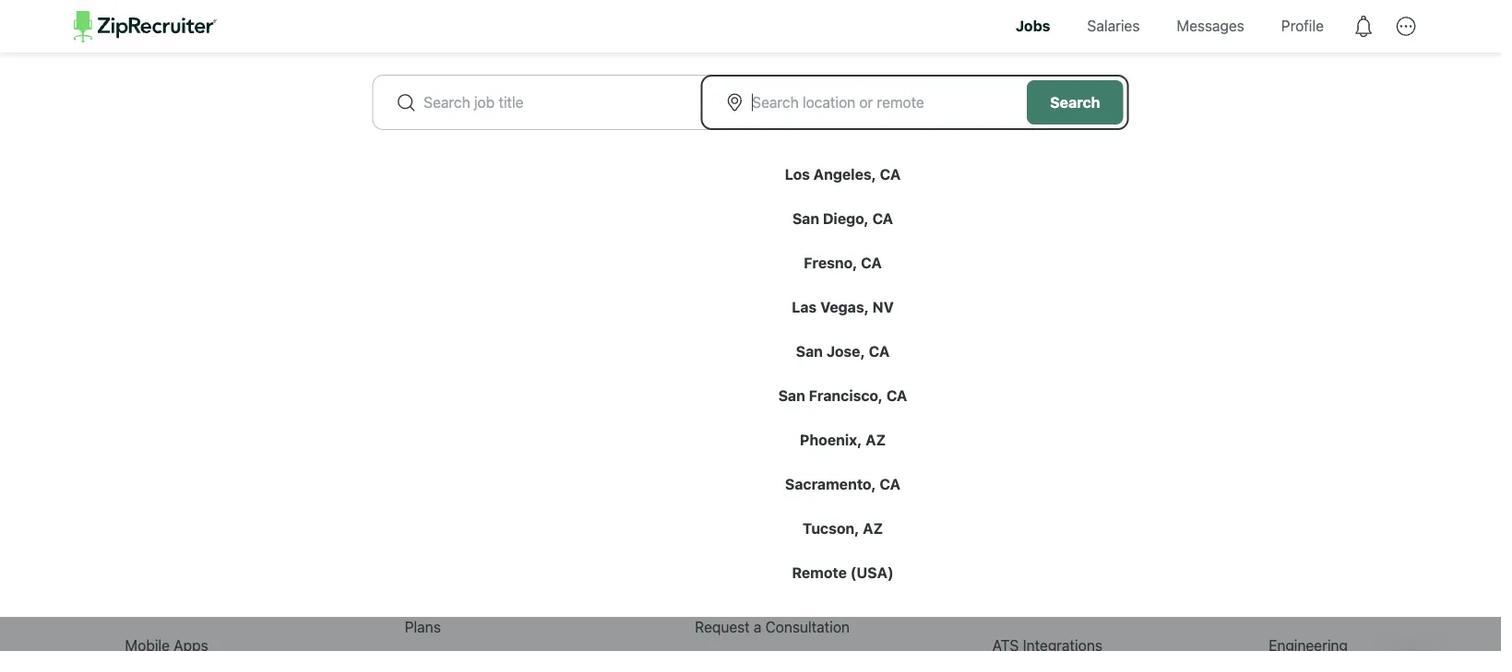 Task type: vqa. For each thing, say whether or not it's contained in the screenshot.
the Posted on the top of the page
no



Task type: locate. For each thing, give the bounding box(es) containing it.
az right tucson,
[[863, 520, 883, 537]]

ca right 'francisco,'
[[887, 387, 907, 404]]

jobs link
[[1002, 0, 1064, 52]]

enterprise overview link
[[695, 456, 830, 473]]

salaries link
[[1074, 0, 1154, 52]]

a right "for"
[[575, 278, 583, 295]]

0 vertical spatial az
[[866, 431, 886, 449]]

ca
[[880, 165, 901, 183], [873, 210, 893, 227], [861, 254, 882, 272], [869, 343, 890, 360], [887, 387, 907, 404], [880, 475, 901, 493]]

0 vertical spatial a
[[575, 278, 583, 295]]

list box
[[0, 130, 1501, 617]]

request a consultation
[[695, 618, 850, 636]]

ziprecruiter image
[[74, 11, 217, 42]]

on
[[756, 278, 773, 295]]

enterprise up businesses
[[695, 387, 785, 409]]

san jose, ca
[[796, 343, 890, 360]]

list box containing los angeles, ca
[[0, 130, 1501, 617]]

1 vertical spatial enterprise
[[695, 456, 763, 473]]

ca for angeles,
[[880, 165, 901, 183]]

search inside button
[[1050, 93, 1100, 111]]

plans link
[[405, 618, 441, 636]]

las vegas, nv
[[792, 298, 894, 316]]

az for tucson, az
[[863, 520, 883, 537]]

job
[[587, 278, 607, 295]]

profile
[[1281, 17, 1324, 35]]

enterprise up it
[[695, 456, 763, 473]]

diego,
[[823, 210, 869, 227]]

san left 'diego,'
[[792, 210, 819, 227]]

a right request
[[754, 618, 762, 636]]

san
[[792, 210, 819, 227], [796, 343, 823, 360], [778, 387, 805, 404]]

overview
[[767, 456, 830, 473]]

1 enterprise from the top
[[695, 387, 785, 409]]

for
[[553, 278, 571, 295]]

fresno, ca
[[804, 254, 882, 272]]

los
[[785, 165, 810, 183]]

profile link
[[1268, 0, 1338, 52]]

search for search
[[1050, 93, 1100, 111]]

works
[[741, 496, 783, 514]]

vegas,
[[820, 298, 869, 316]]

more
[[854, 278, 889, 295]]

search button
[[1027, 80, 1123, 124]]

search left "for"
[[502, 278, 549, 295]]

az right phoenix,
[[866, 431, 886, 449]]

ca right jose,
[[869, 343, 890, 360]]

1 horizontal spatial search
[[1050, 93, 1100, 111]]

messages link
[[1163, 0, 1258, 52]]

0 vertical spatial search
[[1050, 93, 1100, 111]]

ca for diego,
[[873, 210, 893, 227]]

1 horizontal spatial a
[[754, 618, 762, 636]]

1 vertical spatial search
[[502, 278, 549, 295]]

finding
[[776, 278, 822, 295]]

ca right 'diego,'
[[873, 210, 893, 227]]

salaries
[[1087, 17, 1140, 35]]

phoenix,
[[800, 431, 862, 449]]

san up businesses
[[778, 387, 805, 404]]

search for search for a job now and we will work on finding you more suggested jobs!
[[502, 278, 549, 295]]

ca right angeles,
[[880, 165, 901, 183]]

suggested
[[892, 278, 963, 295]]

1 vertical spatial san
[[796, 343, 823, 360]]

we
[[671, 278, 690, 295]]

and
[[643, 278, 668, 295]]

work
[[720, 278, 752, 295]]

search
[[1050, 93, 1100, 111], [502, 278, 549, 295]]

a
[[575, 278, 583, 295], [754, 618, 762, 636]]

enterprise inside enterprise businesses
[[695, 387, 785, 409]]

jobs!
[[967, 278, 999, 295]]

nv
[[873, 298, 894, 316]]

request
[[695, 618, 750, 636]]

enterprise
[[695, 387, 785, 409], [695, 456, 763, 473]]

enterprise for enterprise overview
[[695, 456, 763, 473]]

it
[[729, 496, 737, 514]]

1 vertical spatial a
[[754, 618, 762, 636]]

0 vertical spatial san
[[792, 210, 819, 227]]

francisco,
[[809, 387, 883, 404]]

0 horizontal spatial search
[[502, 278, 549, 295]]

san left jose,
[[796, 343, 823, 360]]

angeles,
[[814, 165, 876, 183]]

las
[[792, 298, 817, 316]]

az
[[866, 431, 886, 449], [863, 520, 883, 537]]

search down 'salaries' link
[[1050, 93, 1100, 111]]

jose,
[[827, 343, 865, 360]]

2 enterprise from the top
[[695, 456, 763, 473]]

los angeles, ca
[[785, 165, 901, 183]]

0 vertical spatial enterprise
[[695, 387, 785, 409]]

1 vertical spatial az
[[863, 520, 883, 537]]

az for phoenix, az
[[866, 431, 886, 449]]

2 vertical spatial san
[[778, 387, 805, 404]]



Task type: describe. For each thing, give the bounding box(es) containing it.
messages
[[1177, 17, 1245, 35]]

now
[[611, 278, 639, 295]]

sacramento,
[[785, 475, 876, 493]]

san francisco, ca
[[778, 387, 907, 404]]

Search job title field
[[424, 91, 676, 113]]

how it works
[[695, 496, 783, 514]]

fresno,
[[804, 254, 858, 272]]

ca for jose,
[[869, 343, 890, 360]]

you
[[826, 278, 850, 295]]

enterprise overview
[[695, 456, 830, 473]]

will
[[694, 278, 716, 295]]

tucson,
[[803, 520, 859, 537]]

san for san diego, ca
[[792, 210, 819, 227]]

Search location or remote field
[[752, 91, 1005, 113]]

0 horizontal spatial a
[[575, 278, 583, 295]]

ca for francisco,
[[887, 387, 907, 404]]

(usa)
[[851, 564, 894, 582]]

jobs
[[1016, 17, 1050, 35]]

plans
[[405, 618, 441, 636]]

search for a job now and we will work on finding you more suggested jobs!
[[502, 278, 999, 295]]

remote
[[792, 564, 847, 582]]

san diego, ca
[[792, 210, 893, 227]]

san for san jose, ca
[[796, 343, 823, 360]]

how
[[695, 496, 725, 514]]

enterprise businesses
[[695, 387, 794, 431]]

enterprise for enterprise businesses
[[695, 387, 785, 409]]

consultation
[[765, 618, 850, 636]]

businesses
[[695, 409, 794, 431]]

phoenix, az
[[800, 431, 886, 449]]

ca up more
[[861, 254, 882, 272]]

san for san francisco, ca
[[778, 387, 805, 404]]

ca right sacramento,
[[880, 475, 901, 493]]

remote (usa)
[[792, 564, 894, 582]]

request a consultation link
[[695, 618, 850, 636]]

sacramento, ca
[[785, 475, 901, 493]]

tucson, az
[[803, 520, 883, 537]]



